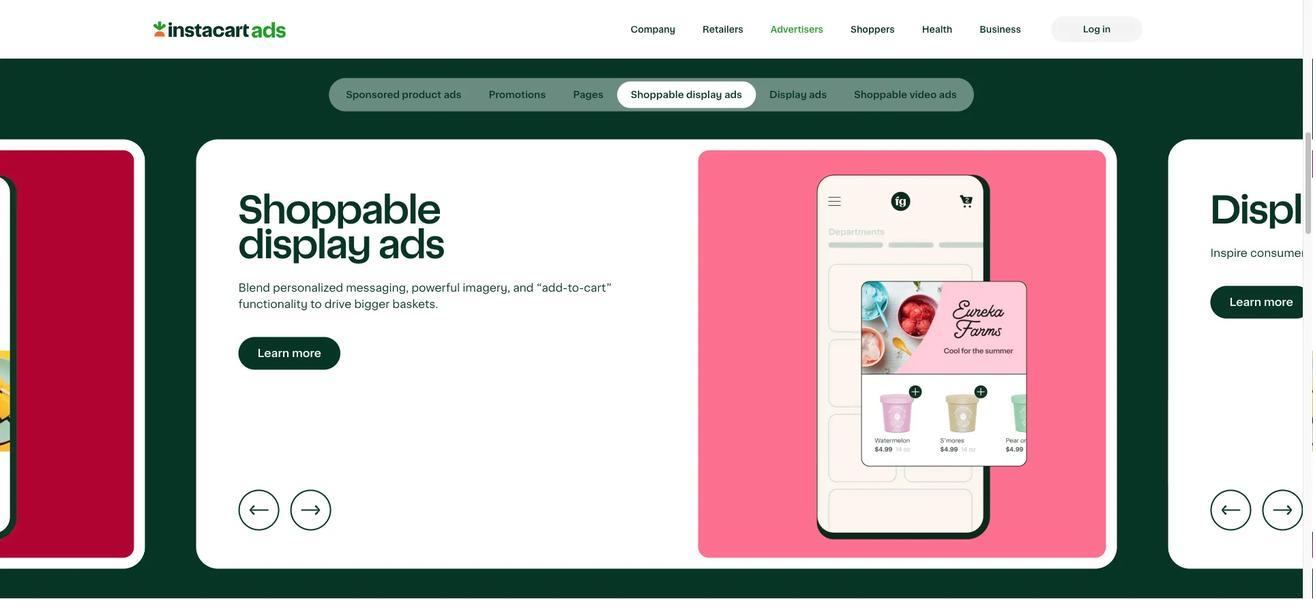 Task type: locate. For each thing, give the bounding box(es) containing it.
our
[[551, 13, 604, 46]]

company
[[631, 25, 676, 34]]

advertisers button
[[757, 16, 837, 42]]

learn more down functionality
[[258, 348, 321, 360]]

more inside the slide 4 of 6 group
[[292, 348, 321, 360]]

more
[[1264, 297, 1294, 309], [292, 348, 321, 360]]

2 horizontal spatial shoppable
[[854, 90, 908, 100]]

1 vertical spatial learn more button
[[238, 324, 630, 371]]

more down consumers
[[1264, 297, 1294, 309]]

1 vertical spatial display
[[238, 227, 371, 266]]

0 horizontal spatial learn more
[[258, 348, 321, 360]]

0 vertical spatial shoppable display ads
[[631, 90, 742, 100]]

ads right video
[[939, 90, 957, 100]]

learn more
[[1230, 297, 1294, 309], [258, 348, 321, 360]]

pages
[[573, 90, 604, 100]]

more for displa
[[1264, 297, 1294, 309]]

shoppable for shoppable display ads button
[[631, 90, 684, 100]]

1 horizontal spatial shoppable
[[631, 90, 684, 100]]

shoppable for shoppable video ads button
[[854, 90, 908, 100]]

learn more button inside the slide 4 of 6 group
[[238, 324, 630, 371]]

shoppable
[[631, 90, 684, 100], [854, 90, 908, 100], [238, 192, 441, 231]]

display ads button
[[756, 82, 841, 109]]

learn down functionality
[[258, 348, 289, 360]]

ads right product
[[444, 90, 462, 100]]

ads for shoppable display ads button
[[725, 90, 742, 100]]

0 horizontal spatial shoppable
[[238, 192, 441, 231]]

learn more button down baskets.
[[238, 324, 630, 371]]

drive
[[325, 299, 352, 311]]

ads inside the slide 4 of 6 group
[[379, 227, 445, 266]]

learn more button inside "slide 5 of 6" "group"
[[1211, 273, 1314, 319]]

to
[[310, 299, 322, 311]]

1 horizontal spatial more
[[1264, 297, 1294, 309]]

1 vertical spatial learn
[[258, 348, 289, 360]]

retailers button
[[689, 16, 757, 42]]

more for shoppable display ads
[[292, 348, 321, 360]]

shoppable display ads
[[631, 90, 742, 100], [238, 192, 445, 266]]

0 vertical spatial display
[[686, 90, 722, 100]]

more inside "slide 5 of 6" "group"
[[1264, 297, 1294, 309]]

imagery,
[[463, 283, 510, 294]]

learn more button
[[1211, 273, 1314, 319], [238, 324, 630, 371]]

shoppable display ads inside the slide 4 of 6 group
[[238, 192, 445, 266]]

inspire consumers 
[[1211, 248, 1314, 260]]

business
[[980, 25, 1021, 34]]

1 horizontal spatial learn
[[1230, 297, 1262, 309]]

display up personalized on the top left
[[238, 227, 371, 266]]

video
[[910, 90, 937, 100]]

of
[[694, 13, 726, 46]]

display
[[686, 90, 722, 100], [238, 227, 371, 266]]

learn more button down the inspire consumers
[[1211, 273, 1314, 319]]

learn more inside "slide 5 of 6" "group"
[[1230, 297, 1294, 309]]

1 horizontal spatial display
[[686, 90, 722, 100]]

1 horizontal spatial learn more
[[1230, 297, 1294, 309]]

learn down the inspire consumers
[[1230, 297, 1262, 309]]

ads right 'display'
[[809, 90, 827, 100]]

0 vertical spatial learn more button
[[1211, 273, 1314, 319]]

ads left 'display'
[[725, 90, 742, 100]]

and
[[513, 283, 534, 294]]

blend
[[238, 283, 270, 294]]

0 vertical spatial learn more
[[1230, 297, 1294, 309]]

suite
[[610, 13, 687, 46]]

1 horizontal spatial learn more button
[[1211, 273, 1314, 319]]

0 horizontal spatial more
[[292, 348, 321, 360]]

shoppers button
[[837, 16, 909, 42]]

browse
[[427, 13, 545, 46]]

learn
[[1230, 297, 1262, 309], [258, 348, 289, 360]]

0 vertical spatial learn
[[1230, 297, 1262, 309]]

learn more for displa
[[1230, 297, 1294, 309]]

1 vertical spatial shoppable display ads
[[238, 192, 445, 266]]

learn more down the inspire consumers
[[1230, 297, 1294, 309]]

business button
[[966, 16, 1035, 42]]

learn inside "slide 5 of 6" "group"
[[1230, 297, 1262, 309]]

0 horizontal spatial learn more button
[[238, 324, 630, 371]]

products
[[732, 13, 877, 46]]

sponsored product ads
[[346, 90, 462, 100]]

slide 4 of 6 group
[[196, 140, 1117, 570]]

1 vertical spatial learn more
[[258, 348, 321, 360]]

promotions
[[489, 90, 546, 100]]

learn for displa
[[1230, 297, 1262, 309]]

shoppable display ads inside button
[[631, 90, 742, 100]]

log in link
[[1051, 16, 1143, 42]]

ads
[[444, 90, 462, 100], [725, 90, 742, 100], [809, 90, 827, 100], [939, 90, 957, 100], [379, 227, 445, 266]]

0 horizontal spatial learn
[[258, 348, 289, 360]]

ads up powerful
[[379, 227, 445, 266]]

display inside button
[[686, 90, 722, 100]]

display down the of
[[686, 90, 722, 100]]

promotions button
[[475, 82, 560, 109]]

0 horizontal spatial display
[[238, 227, 371, 266]]

shoppable inside the slide 4 of 6 group
[[238, 192, 441, 231]]

0 horizontal spatial shoppable display ads
[[238, 192, 445, 266]]

more down the to
[[292, 348, 321, 360]]

learn more inside the slide 4 of 6 group
[[258, 348, 321, 360]]

0 vertical spatial more
[[1264, 297, 1294, 309]]

learn more for shoppable display ads
[[258, 348, 321, 360]]

1 horizontal spatial shoppable display ads
[[631, 90, 742, 100]]

learn inside the slide 4 of 6 group
[[258, 348, 289, 360]]

1 vertical spatial more
[[292, 348, 321, 360]]



Task type: describe. For each thing, give the bounding box(es) containing it.
display ads
[[770, 90, 827, 100]]

consumers
[[1251, 248, 1312, 260]]

baskets.
[[393, 299, 438, 311]]

product
[[402, 90, 441, 100]]

shoppable video ads button
[[841, 82, 971, 109]]

advertisers
[[771, 25, 824, 34]]

company button
[[617, 16, 689, 42]]

learn more button for shoppable display ads
[[238, 324, 630, 371]]

log in
[[1083, 24, 1111, 34]]

sponsored product ads button
[[332, 82, 475, 109]]

learn for shoppable display ads
[[258, 348, 289, 360]]

ads inside "button"
[[809, 90, 827, 100]]

pages button
[[560, 82, 617, 109]]

shoppable video ads
[[854, 90, 957, 100]]

shoppable display ads button
[[617, 82, 756, 109]]

to-
[[568, 283, 584, 294]]

browse our suite of products
[[427, 13, 877, 46]]

slide 3 of 6 group
[[0, 140, 145, 570]]

display
[[770, 90, 807, 100]]

messaging,
[[346, 283, 409, 294]]

ads for sponsored product ads button at the top left of page
[[444, 90, 462, 100]]

inspire
[[1211, 248, 1248, 260]]

log
[[1083, 24, 1101, 34]]

learn more button for displa
[[1211, 273, 1314, 319]]

functionality
[[238, 299, 308, 311]]

powerful
[[412, 283, 460, 294]]

shoppers
[[851, 25, 895, 34]]

health button
[[909, 16, 966, 42]]

"add-
[[537, 283, 568, 294]]

bigger
[[354, 299, 390, 311]]

slide 5 of 6 group
[[1169, 140, 1314, 570]]

health
[[922, 25, 953, 34]]

display inside the slide 4 of 6 group
[[238, 227, 371, 266]]

personalized
[[273, 283, 343, 294]]

retailers
[[703, 25, 744, 34]]

cart"
[[584, 283, 612, 294]]

sponsored
[[346, 90, 400, 100]]

ads for shoppable video ads button
[[939, 90, 957, 100]]

in
[[1103, 24, 1111, 34]]

blend personalized messaging, powerful imagery, and "add-to-cart" functionality to drive bigger baskets.
[[238, 283, 612, 311]]

displa
[[1211, 192, 1314, 231]]



Task type: vqa. For each thing, say whether or not it's contained in the screenshot.
the Log in LINK in the right of the page
yes



